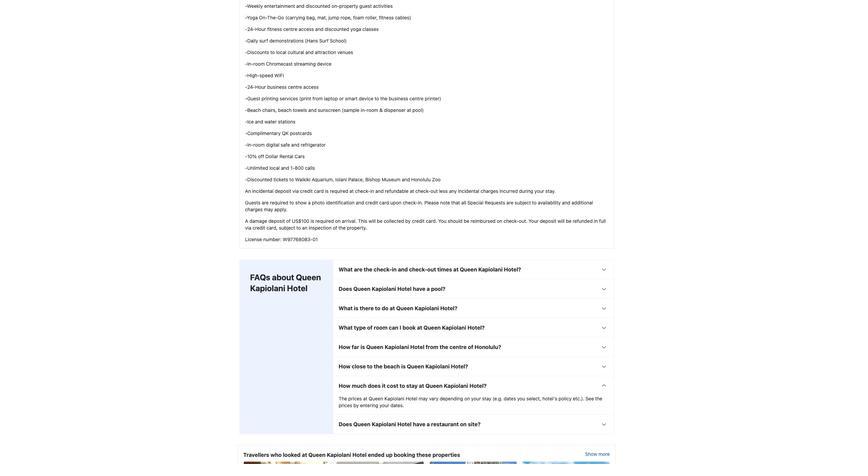 Task type: locate. For each thing, give the bounding box(es) containing it.
how close to the beach is queen kapiolani hotel?
[[339, 364, 468, 370]]

check- up does queen kapiolani hotel have a pool? at the bottom of page
[[374, 267, 392, 273]]

0 vertical spatial in-
[[247, 61, 253, 67]]

tickets
[[274, 177, 288, 183]]

on left arrival.
[[335, 218, 341, 224]]

access for business
[[303, 84, 319, 90]]

subject inside a damage deposit of us$100 is required on arrival. this will be collected by credit card. you should be reimbursed on check-out. your deposit will be refunded in full via credit card, subject to an inspection of the property.
[[279, 225, 295, 231]]

refunded
[[573, 218, 593, 224]]

via
[[293, 188, 299, 194], [245, 225, 251, 231]]

printer)
[[425, 96, 441, 101]]

0 vertical spatial local
[[276, 49, 286, 55]]

kapiolani
[[478, 267, 503, 273], [250, 284, 285, 293], [372, 286, 396, 292], [415, 305, 439, 312], [442, 325, 466, 331], [385, 344, 409, 350], [425, 364, 450, 370], [444, 383, 468, 389], [384, 396, 404, 402], [372, 422, 396, 428], [327, 452, 351, 458]]

2 horizontal spatial be
[[566, 218, 572, 224]]

0 horizontal spatial may
[[264, 207, 273, 212]]

have for pool?
[[413, 286, 425, 292]]

- up 10%
[[245, 142, 247, 148]]

14 - from the top
[[245, 154, 247, 159]]

hotel down how much does it cost to stay at queen kapiolani hotel?
[[406, 396, 417, 402]]

1 vertical spatial does
[[339, 422, 352, 428]]

by inside the prices at queen kapiolani hotel may vary depending on your stay (e.g. dates you select, hotel's policy etc.). see the prices by entering your dates.
[[354, 403, 359, 409]]

1 vertical spatial 24-
[[247, 84, 255, 90]]

&
[[379, 107, 383, 113]]

demonstrations
[[269, 38, 304, 44]]

services
[[280, 96, 298, 101]]

1 horizontal spatial device
[[359, 96, 373, 101]]

check- right upon
[[403, 200, 418, 206]]

1 vertical spatial fitness
[[267, 26, 282, 32]]

2 - from the top
[[245, 15, 247, 20]]

in-
[[247, 61, 253, 67], [247, 142, 253, 148]]

1 horizontal spatial be
[[464, 218, 469, 224]]

24- for -24-hour business centre access
[[247, 84, 255, 90]]

is inside what is there to do at queen kapiolani hotel? dropdown button
[[354, 305, 358, 312]]

and down (hans
[[305, 49, 314, 55]]

- down beach
[[245, 119, 247, 125]]

identification
[[326, 200, 355, 206]]

out left times
[[427, 267, 436, 273]]

local
[[276, 49, 286, 55], [269, 165, 280, 171]]

1 horizontal spatial from
[[426, 344, 438, 350]]

0 vertical spatial how
[[339, 344, 351, 350]]

5 - from the top
[[245, 49, 247, 55]]

a for photo
[[308, 200, 311, 206]]

card left upon
[[379, 200, 389, 206]]

1 vertical spatial in
[[594, 218, 598, 224]]

0 horizontal spatial incidental
[[252, 188, 274, 194]]

0 vertical spatial in
[[370, 188, 374, 194]]

1 vertical spatial have
[[413, 422, 425, 428]]

what for what type of room can i book at queen kapiolani hotel?
[[339, 325, 353, 331]]

0 vertical spatial discounted
[[306, 3, 330, 9]]

1 horizontal spatial may
[[419, 396, 428, 402]]

the inside how close to the beach is queen kapiolani hotel? dropdown button
[[374, 364, 383, 370]]

the inside what are the check-in and check-out times at queen kapiolani hotel? dropdown button
[[364, 267, 372, 273]]

0 horizontal spatial by
[[354, 403, 359, 409]]

- down 10%
[[245, 165, 247, 171]]

1 vertical spatial hour
[[255, 84, 266, 90]]

- for -complimentary qk postcards
[[245, 130, 247, 136]]

postcards
[[290, 130, 312, 136]]

who
[[271, 452, 282, 458]]

waikiki
[[295, 177, 311, 183]]

stations
[[278, 119, 296, 125]]

24- for -24-hour fitness centre access and discounted yoga classes
[[247, 26, 255, 32]]

hotel? inside how close to the beach is queen kapiolani hotel? dropdown button
[[451, 364, 468, 370]]

in up does queen kapiolani hotel have a pool? at the bottom of page
[[392, 267, 397, 273]]

beach up the stations at the left top of the page
[[278, 107, 292, 113]]

1-
[[291, 165, 295, 171]]

2 in- from the top
[[247, 142, 253, 148]]

- up ice
[[245, 107, 247, 113]]

- for -yoga on-the-go (carrying bag, mat, jump rope, foam roller, fitness cables)
[[245, 15, 247, 20]]

honolulu
[[411, 177, 431, 183]]

4 - from the top
[[245, 38, 247, 44]]

in- for -in-room digital safe and refrigerator
[[247, 142, 253, 148]]

surf
[[259, 38, 268, 44]]

ended
[[368, 452, 385, 458]]

1 in- from the top
[[247, 61, 253, 67]]

0 vertical spatial a
[[308, 200, 311, 206]]

qk
[[282, 130, 289, 136]]

hotel
[[287, 284, 308, 293], [397, 286, 412, 292], [410, 344, 425, 350], [406, 396, 417, 402], [397, 422, 412, 428], [353, 452, 367, 458]]

on right "reimbursed"
[[497, 218, 502, 224]]

queen up "how far is queen kapiolani hotel from the centre of honolulu?"
[[424, 325, 441, 331]]

dollar
[[265, 154, 278, 159]]

0 vertical spatial 24-
[[247, 26, 255, 32]]

cables)
[[395, 15, 411, 20]]

requests
[[485, 200, 505, 206]]

queen up entering
[[369, 396, 383, 402]]

2 hour from the top
[[255, 84, 266, 90]]

1 horizontal spatial your
[[471, 396, 481, 402]]

is up inspection
[[311, 218, 314, 224]]

all
[[461, 200, 466, 206]]

local down -10% off dollar rental cars
[[269, 165, 280, 171]]

kapiolani inside the prices at queen kapiolani hotel may vary depending on your stay (e.g. dates you select, hotel's policy etc.). see the prices by entering your dates.
[[384, 396, 404, 402]]

- up discounts
[[245, 38, 247, 44]]

1 horizontal spatial subject
[[515, 200, 531, 206]]

credit down damage on the left top
[[253, 225, 265, 231]]

refrigerator
[[301, 142, 326, 148]]

deposit up card,
[[268, 218, 285, 224]]

0 horizontal spatial be
[[377, 218, 383, 224]]

access up (print
[[303, 84, 319, 90]]

2 horizontal spatial your
[[535, 188, 544, 194]]

room up off
[[253, 142, 265, 148]]

to right smart
[[375, 96, 379, 101]]

museum
[[382, 177, 401, 183]]

1 will from the left
[[369, 218, 376, 224]]

in inside a damage deposit of us$100 is required on arrival. this will be collected by credit card. you should be reimbursed on check-out. your deposit will be refunded in full via credit card, subject to an inspection of the property.
[[594, 218, 598, 224]]

show
[[295, 200, 307, 206]]

-24-hour business centre access
[[245, 84, 319, 90]]

- for -high-speed wifi
[[245, 72, 247, 78]]

a right show
[[308, 200, 311, 206]]

0 vertical spatial by
[[405, 218, 411, 224]]

1 does from the top
[[339, 286, 352, 292]]

2 will from the left
[[558, 218, 565, 224]]

by right collected
[[405, 218, 411, 224]]

0 vertical spatial may
[[264, 207, 273, 212]]

-discounted tickets to waikiki aquarium, iolani palace, bishop museum and honolulu zoo
[[245, 177, 441, 183]]

see
[[586, 396, 594, 402]]

1 vertical spatial may
[[419, 396, 428, 402]]

0 horizontal spatial subject
[[279, 225, 295, 231]]

in left "full"
[[594, 218, 598, 224]]

photo
[[312, 200, 325, 206]]

0 horizontal spatial stay
[[406, 383, 418, 389]]

a for restaurant
[[427, 422, 430, 428]]

does for does queen kapiolani hotel have a restaurant on site?
[[339, 422, 352, 428]]

faqs about queen kapiolani hotel
[[250, 273, 321, 293]]

a left restaurant
[[427, 422, 430, 428]]

-guest printing services (print from laptop or smart device to the business centre printer)
[[245, 96, 441, 101]]

-high-speed wifi
[[245, 72, 284, 78]]

2 vertical spatial required
[[316, 218, 334, 224]]

deposit down the tickets
[[275, 188, 291, 194]]

credit inside guests are required to show a photo identification and credit card upon check-in. please note that all special requests are subject to availability and additional charges may apply.
[[365, 200, 378, 206]]

local up the chromecast
[[276, 49, 286, 55]]

0 vertical spatial fitness
[[379, 15, 394, 20]]

0 horizontal spatial beach
[[278, 107, 292, 113]]

kapiolani inside faqs about queen kapiolani hotel
[[250, 284, 285, 293]]

0 vertical spatial card
[[314, 188, 324, 194]]

1 vertical spatial a
[[427, 286, 430, 292]]

0 vertical spatial access
[[299, 26, 314, 32]]

1 hour from the top
[[255, 26, 266, 32]]

have left 'pool?'
[[413, 286, 425, 292]]

to down "during"
[[532, 200, 537, 206]]

is left 'there'
[[354, 305, 358, 312]]

13 - from the top
[[245, 142, 247, 148]]

1 vertical spatial what
[[339, 305, 353, 312]]

booking
[[394, 452, 415, 458]]

1 vertical spatial charges
[[245, 207, 263, 212]]

i
[[400, 325, 401, 331]]

-beach chairs, beach towels and sunscreen (sample in-room & dispenser at pool)
[[245, 107, 424, 113]]

what type of room can i book at queen kapiolani hotel?
[[339, 325, 485, 331]]

fitness down the-
[[267, 26, 282, 32]]

stay inside the prices at queen kapiolani hotel may vary depending on your stay (e.g. dates you select, hotel's policy etc.). see the prices by entering your dates.
[[482, 396, 491, 402]]

will
[[369, 218, 376, 224], [558, 218, 565, 224]]

and down bishop
[[375, 188, 384, 194]]

via down a
[[245, 225, 251, 231]]

high-
[[247, 72, 260, 78]]

2 what from the top
[[339, 305, 353, 312]]

in inside dropdown button
[[392, 267, 397, 273]]

from down what type of room can i book at queen kapiolani hotel?
[[426, 344, 438, 350]]

queen
[[460, 267, 477, 273], [296, 273, 321, 282], [353, 286, 371, 292], [396, 305, 413, 312], [424, 325, 441, 331], [366, 344, 383, 350], [407, 364, 424, 370], [426, 383, 443, 389], [369, 396, 383, 402], [353, 422, 371, 428], [308, 452, 326, 458]]

1 horizontal spatial beach
[[384, 364, 400, 370]]

1 how from the top
[[339, 344, 351, 350]]

of left "honolulu?"
[[468, 344, 473, 350]]

- for -weekly entertainment and discounted on-property guest activities
[[245, 3, 247, 9]]

(e.g.
[[493, 396, 503, 402]]

6 - from the top
[[245, 61, 247, 67]]

1 vertical spatial subject
[[279, 225, 295, 231]]

in
[[370, 188, 374, 194], [594, 218, 598, 224], [392, 267, 397, 273]]

- down yoga
[[245, 26, 247, 32]]

1 vertical spatial by
[[354, 403, 359, 409]]

in- up 10%
[[247, 142, 253, 148]]

incidental down discounted
[[252, 188, 274, 194]]

beach inside dropdown button
[[384, 364, 400, 370]]

3 how from the top
[[339, 383, 351, 389]]

queen up the vary
[[426, 383, 443, 389]]

is up how much does it cost to stay at queen kapiolani hotel?
[[401, 364, 406, 370]]

15 - from the top
[[245, 165, 247, 171]]

-weekly entertainment and discounted on-property guest activities
[[245, 3, 393, 9]]

1 - from the top
[[245, 3, 247, 9]]

beach up cost
[[384, 364, 400, 370]]

apply.
[[274, 207, 287, 212]]

a
[[308, 200, 311, 206], [427, 286, 430, 292], [427, 422, 430, 428]]

hour down "-high-speed wifi"
[[255, 84, 266, 90]]

1 vertical spatial via
[[245, 225, 251, 231]]

2 vertical spatial what
[[339, 325, 353, 331]]

stay
[[406, 383, 418, 389], [482, 396, 491, 402]]

will right the this
[[369, 218, 376, 224]]

arrival.
[[342, 218, 357, 224]]

check- down palace,
[[355, 188, 370, 194]]

2 vertical spatial in
[[392, 267, 397, 273]]

1 horizontal spatial fitness
[[379, 15, 394, 20]]

1 horizontal spatial charges
[[481, 188, 498, 194]]

have left restaurant
[[413, 422, 425, 428]]

1 have from the top
[[413, 286, 425, 292]]

0 vertical spatial have
[[413, 286, 425, 292]]

how up the
[[339, 383, 351, 389]]

to up the chromecast
[[270, 49, 275, 55]]

- left off
[[245, 154, 247, 159]]

stay right cost
[[406, 383, 418, 389]]

centre up the services
[[288, 84, 302, 90]]

1 vertical spatial how
[[339, 364, 351, 370]]

the
[[339, 396, 347, 402]]

0 vertical spatial hour
[[255, 26, 266, 32]]

0 vertical spatial stay
[[406, 383, 418, 389]]

how far is queen kapiolani hotel from the centre of honolulu? button
[[333, 338, 614, 357]]

us$100
[[292, 218, 309, 224]]

1 vertical spatial stay
[[482, 396, 491, 402]]

of left us$100
[[286, 218, 291, 224]]

7 - from the top
[[245, 72, 247, 78]]

card,
[[267, 225, 278, 231]]

and up does queen kapiolani hotel have a pool? at the bottom of page
[[398, 267, 408, 273]]

2 horizontal spatial in
[[594, 218, 598, 224]]

1 be from the left
[[377, 218, 383, 224]]

how
[[339, 344, 351, 350], [339, 364, 351, 370], [339, 383, 351, 389]]

0 horizontal spatial device
[[317, 61, 332, 67]]

required up identification
[[330, 188, 348, 194]]

hotel inside faqs about queen kapiolani hotel
[[287, 284, 308, 293]]

- up high-
[[245, 61, 247, 67]]

1 vertical spatial from
[[426, 344, 438, 350]]

0 vertical spatial device
[[317, 61, 332, 67]]

guest
[[359, 3, 372, 9]]

fitness
[[379, 15, 394, 20], [267, 26, 282, 32]]

required inside a damage deposit of us$100 is required on arrival. this will be collected by credit card. you should be reimbursed on check-out. your deposit will be refunded in full via credit card, subject to an inspection of the property.
[[316, 218, 334, 224]]

1 vertical spatial out
[[427, 267, 436, 273]]

subject up license number: w97768083-01
[[279, 225, 295, 231]]

what is there to do at queen kapiolani hotel? button
[[333, 299, 614, 318]]

1 what from the top
[[339, 267, 353, 273]]

may left apply.
[[264, 207, 273, 212]]

2 vertical spatial how
[[339, 383, 351, 389]]

a left 'pool?'
[[427, 286, 430, 292]]

at right times
[[453, 267, 459, 273]]

discounted up mat,
[[306, 3, 330, 9]]

on inside the prices at queen kapiolani hotel may vary depending on your stay (e.g. dates you select, hotel's policy etc.). see the prices by entering your dates.
[[465, 396, 470, 402]]

queen right looked
[[308, 452, 326, 458]]

1 horizontal spatial by
[[405, 218, 411, 224]]

centre up demonstrations
[[283, 26, 297, 32]]

subject inside guests are required to show a photo identification and credit card upon check-in. please note that all special requests are subject to availability and additional charges may apply.
[[515, 200, 531, 206]]

business
[[267, 84, 287, 90], [389, 96, 408, 101]]

1 vertical spatial required
[[270, 200, 288, 206]]

check- left times
[[409, 267, 427, 273]]

1 horizontal spatial will
[[558, 218, 565, 224]]

16 - from the top
[[245, 177, 247, 183]]

on
[[335, 218, 341, 224], [497, 218, 502, 224], [465, 396, 470, 402], [460, 422, 467, 428]]

you
[[438, 218, 447, 224]]

book
[[403, 325, 416, 331]]

yoga
[[351, 26, 361, 32]]

1 vertical spatial beach
[[384, 364, 400, 370]]

2 24- from the top
[[247, 84, 255, 90]]

- for -unlimited local and 1-800 calls
[[245, 165, 247, 171]]

centre up how close to the beach is queen kapiolani hotel? dropdown button
[[450, 344, 467, 350]]

2 horizontal spatial are
[[507, 200, 514, 206]]

a inside guests are required to show a photo identification and credit card upon check-in. please note that all special requests are subject to availability and additional charges may apply.
[[308, 200, 311, 206]]

0 horizontal spatial via
[[245, 225, 251, 231]]

1 vertical spatial your
[[471, 396, 481, 402]]

2 vertical spatial a
[[427, 422, 430, 428]]

check-
[[355, 188, 370, 194], [415, 188, 431, 194], [403, 200, 418, 206], [504, 218, 519, 224], [374, 267, 392, 273], [409, 267, 427, 273]]

are
[[262, 200, 269, 206], [507, 200, 514, 206], [354, 267, 363, 273]]

0 horizontal spatial are
[[262, 200, 269, 206]]

and inside dropdown button
[[398, 267, 408, 273]]

- left speed on the top left of page
[[245, 72, 247, 78]]

show more link
[[585, 451, 610, 459]]

entering
[[360, 403, 378, 409]]

0 vertical spatial subject
[[515, 200, 531, 206]]

1 vertical spatial in-
[[247, 142, 253, 148]]

1 vertical spatial discounted
[[325, 26, 349, 32]]

w97768083-
[[283, 237, 313, 242]]

- down ice
[[245, 130, 247, 136]]

charges up requests
[[481, 188, 498, 194]]

- left the on-
[[245, 15, 247, 20]]

1 horizontal spatial card
[[379, 200, 389, 206]]

1 horizontal spatial via
[[293, 188, 299, 194]]

be right should
[[464, 218, 469, 224]]

should
[[448, 218, 463, 224]]

water
[[265, 119, 277, 125]]

0 vertical spatial out
[[431, 188, 438, 194]]

10 - from the top
[[245, 107, 247, 113]]

daily
[[247, 38, 258, 44]]

hour for business
[[255, 84, 266, 90]]

how for how much does it cost to stay at queen kapiolani hotel?
[[339, 383, 351, 389]]

12 - from the top
[[245, 130, 247, 136]]

hotel inside the prices at queen kapiolani hotel may vary depending on your stay (e.g. dates you select, hotel's policy etc.). see the prices by entering your dates.
[[406, 396, 417, 402]]

access for fitness
[[299, 26, 314, 32]]

9 - from the top
[[245, 96, 247, 101]]

0 vertical spatial business
[[267, 84, 287, 90]]

2 be from the left
[[464, 218, 469, 224]]

2 how from the top
[[339, 364, 351, 370]]

discounted up school)
[[325, 26, 349, 32]]

-in-room digital safe and refrigerator
[[245, 142, 326, 148]]

to
[[270, 49, 275, 55], [375, 96, 379, 101], [289, 177, 294, 183], [290, 200, 294, 206], [532, 200, 537, 206], [296, 225, 301, 231], [375, 305, 380, 312], [367, 364, 373, 370], [400, 383, 405, 389]]

2 have from the top
[[413, 422, 425, 428]]

depending
[[440, 396, 463, 402]]

1 horizontal spatial in
[[392, 267, 397, 273]]

from inside dropdown button
[[426, 344, 438, 350]]

room
[[253, 61, 265, 67], [367, 107, 378, 113], [253, 142, 265, 148], [374, 325, 388, 331]]

1 horizontal spatial incidental
[[458, 188, 479, 194]]

the
[[380, 96, 388, 101], [339, 225, 346, 231], [364, 267, 372, 273], [440, 344, 448, 350], [374, 364, 383, 370], [595, 396, 602, 402]]

- down daily
[[245, 49, 247, 55]]

via up show
[[293, 188, 299, 194]]

0 vertical spatial charges
[[481, 188, 498, 194]]

rental
[[280, 154, 293, 159]]

on left site?
[[460, 422, 467, 428]]

(hans
[[305, 38, 318, 44]]

- for -10% off dollar rental cars
[[245, 154, 247, 159]]

2 vertical spatial your
[[380, 403, 389, 409]]

0 horizontal spatial charges
[[245, 207, 263, 212]]

may left the vary
[[419, 396, 428, 402]]

and down mat,
[[315, 26, 323, 32]]

the inside the how far is queen kapiolani hotel from the centre of honolulu? dropdown button
[[440, 344, 448, 350]]

1 horizontal spatial business
[[389, 96, 408, 101]]

0 horizontal spatial card
[[314, 188, 324, 194]]

centre up pool)
[[410, 96, 424, 101]]

3 - from the top
[[245, 26, 247, 32]]

11 - from the top
[[245, 119, 247, 125]]

is right far
[[361, 344, 365, 350]]

1 vertical spatial device
[[359, 96, 373, 101]]

1 vertical spatial card
[[379, 200, 389, 206]]

0 horizontal spatial from
[[313, 96, 323, 101]]

- for -daily surf demonstrations (hans surf school)
[[245, 38, 247, 44]]

0 horizontal spatial will
[[369, 218, 376, 224]]

3 what from the top
[[339, 325, 353, 331]]

2 does from the top
[[339, 422, 352, 428]]

0 vertical spatial what
[[339, 267, 353, 273]]

0 horizontal spatial your
[[380, 403, 389, 409]]

incidental
[[252, 188, 274, 194], [458, 188, 479, 194]]

- for -ice and water stations
[[245, 119, 247, 125]]

are inside dropdown button
[[354, 267, 363, 273]]

1 vertical spatial access
[[303, 84, 319, 90]]

1 horizontal spatial stay
[[482, 396, 491, 402]]

required inside guests are required to show a photo identification and credit card upon check-in. please note that all special requests are subject to availability and additional charges may apply.
[[270, 200, 288, 206]]

card up the photo
[[314, 188, 324, 194]]

business up dispenser
[[389, 96, 408, 101]]

1 24- from the top
[[247, 26, 255, 32]]

in-
[[361, 107, 367, 113]]

what
[[339, 267, 353, 273], [339, 305, 353, 312], [339, 325, 353, 331]]

8 - from the top
[[245, 84, 247, 90]]



Task type: vqa. For each thing, say whether or not it's contained in the screenshot.
right device
yes



Task type: describe. For each thing, give the bounding box(es) containing it.
inspection
[[309, 225, 332, 231]]

800
[[295, 165, 304, 171]]

site?
[[468, 422, 481, 428]]

may inside the prices at queen kapiolani hotel may vary depending on your stay (e.g. dates you select, hotel's policy etc.). see the prices by entering your dates.
[[419, 396, 428, 402]]

are for what are the check-in and check-out times at queen kapiolani hotel?
[[354, 267, 363, 273]]

at right do
[[390, 305, 395, 312]]

chromecast
[[266, 61, 293, 67]]

these
[[417, 452, 431, 458]]

your
[[529, 218, 539, 224]]

room inside what type of room can i book at queen kapiolani hotel? dropdown button
[[374, 325, 388, 331]]

less
[[439, 188, 448, 194]]

- for -in-room chromecast streaming device
[[245, 61, 247, 67]]

queen inside faqs about queen kapiolani hotel
[[296, 273, 321, 282]]

about
[[272, 273, 294, 282]]

- for -discounted tickets to waikiki aquarium, iolani palace, bishop museum and honolulu zoo
[[245, 177, 247, 183]]

streaming
[[294, 61, 316, 67]]

and left 1-
[[281, 165, 289, 171]]

how for how far is queen kapiolani hotel from the centre of honolulu?
[[339, 344, 351, 350]]

rope,
[[341, 15, 352, 20]]

property.
[[347, 225, 367, 231]]

at down how close to the beach is queen kapiolani hotel?
[[419, 383, 424, 389]]

collected
[[384, 218, 404, 224]]

card inside guests are required to show a photo identification and credit card upon check-in. please note that all special requests are subject to availability and additional charges may apply.
[[379, 200, 389, 206]]

calls
[[305, 165, 315, 171]]

printing
[[262, 96, 278, 101]]

the inside a damage deposit of us$100 is required on arrival. this will be collected by credit card. you should be reimbursed on check-out. your deposit will be refunded in full via credit card, subject to an inspection of the property.
[[339, 225, 346, 231]]

queen down entering
[[353, 422, 371, 428]]

does queen kapiolani hotel have a pool?
[[339, 286, 446, 292]]

does for does queen kapiolani hotel have a pool?
[[339, 286, 352, 292]]

venues
[[337, 49, 353, 55]]

hotel? inside what are the check-in and check-out times at queen kapiolani hotel? dropdown button
[[504, 267, 521, 273]]

travellers who looked at queen kapiolani hotel ended up booking these properties
[[243, 452, 460, 458]]

stay.
[[546, 188, 556, 194]]

0 vertical spatial from
[[313, 96, 323, 101]]

- for -guest printing services (print from laptop or smart device to the business centre printer)
[[245, 96, 247, 101]]

how for how close to the beach is queen kapiolani hotel?
[[339, 364, 351, 370]]

special
[[468, 200, 484, 206]]

hotel down dates.
[[397, 422, 412, 428]]

how close to the beach is queen kapiolani hotel? button
[[333, 357, 614, 376]]

credit left card.
[[412, 218, 425, 224]]

(print
[[299, 96, 311, 101]]

to right the tickets
[[289, 177, 294, 183]]

by inside a damage deposit of us$100 is required on arrival. this will be collected by credit card. you should be reimbursed on check-out. your deposit will be refunded in full via credit card, subject to an inspection of the property.
[[405, 218, 411, 224]]

an incidental deposit via credit card is required at check-in and refundable at check-out less any incidental charges incurred during your stay.
[[245, 188, 556, 194]]

a damage deposit of us$100 is required on arrival. this will be collected by credit card. you should be reimbursed on check-out. your deposit will be refunded in full via credit card, subject to an inspection of the property.
[[245, 218, 606, 231]]

10%
[[247, 154, 257, 159]]

off
[[258, 154, 264, 159]]

hotel left the ended
[[353, 452, 367, 458]]

at inside the prices at queen kapiolani hotel may vary depending on your stay (e.g. dates you select, hotel's policy etc.). see the prices by entering your dates.
[[363, 396, 367, 402]]

chairs,
[[262, 107, 277, 113]]

room down discounts
[[253, 61, 265, 67]]

that
[[451, 200, 460, 206]]

1 vertical spatial local
[[269, 165, 280, 171]]

(carrying
[[285, 15, 305, 20]]

stay inside dropdown button
[[406, 383, 418, 389]]

check- inside a damage deposit of us$100 is required on arrival. this will be collected by credit card. you should be reimbursed on check-out. your deposit will be refunded in full via credit card, subject to an inspection of the property.
[[504, 218, 519, 224]]

times
[[437, 267, 452, 273]]

to left show
[[290, 200, 294, 206]]

full
[[599, 218, 606, 224]]

and right ice
[[255, 119, 263, 125]]

does queen kapiolani hotel have a pool? button
[[333, 280, 614, 299]]

does queen kapiolani hotel have a restaurant on site? button
[[333, 415, 614, 434]]

and right safe
[[291, 142, 299, 148]]

what are the check-in and check-out times at queen kapiolani hotel?
[[339, 267, 521, 273]]

and up an incidental deposit via credit card is required at check-in and refundable at check-out less any incidental charges incurred during your stay.
[[402, 177, 410, 183]]

to left do
[[375, 305, 380, 312]]

queen right far
[[366, 344, 383, 350]]

is down aquarium,
[[325, 188, 329, 194]]

close
[[352, 364, 366, 370]]

iolani
[[335, 177, 347, 183]]

and up (carrying
[[296, 3, 305, 9]]

what for what is there to do at queen kapiolani hotel?
[[339, 305, 353, 312]]

- for -beach chairs, beach towels and sunscreen (sample in-room & dispenser at pool)
[[245, 107, 247, 113]]

is inside how close to the beach is queen kapiolani hotel? dropdown button
[[401, 364, 406, 370]]

dates.
[[391, 403, 404, 409]]

and up the this
[[356, 200, 364, 206]]

in- for -in-room chromecast streaming device
[[247, 61, 253, 67]]

accordion control element
[[333, 260, 614, 435]]

1 incidental from the left
[[252, 188, 274, 194]]

etc.).
[[573, 396, 584, 402]]

at right looked
[[302, 452, 307, 458]]

queen up 'there'
[[353, 286, 371, 292]]

deposit right your
[[540, 218, 556, 224]]

0 vertical spatial beach
[[278, 107, 292, 113]]

queen inside the prices at queen kapiolani hotel may vary depending on your stay (e.g. dates you select, hotel's policy etc.). see the prices by entering your dates.
[[369, 396, 383, 402]]

the-
[[267, 15, 278, 20]]

digital
[[266, 142, 279, 148]]

it
[[382, 383, 386, 389]]

restaurant
[[431, 422, 459, 428]]

- for -24-hour fitness centre access and discounted yoga classes
[[245, 26, 247, 32]]

license number: w97768083-01
[[245, 237, 318, 242]]

an
[[302, 225, 307, 231]]

a for pool?
[[427, 286, 430, 292]]

what for what are the check-in and check-out times at queen kapiolani hotel?
[[339, 267, 353, 273]]

show
[[585, 452, 597, 457]]

credit down waikiki
[[300, 188, 313, 194]]

card.
[[426, 218, 437, 224]]

foam
[[353, 15, 364, 20]]

an
[[245, 188, 251, 194]]

hotel? inside how much does it cost to stay at queen kapiolani hotel? dropdown button
[[470, 383, 487, 389]]

upon
[[390, 200, 401, 206]]

hour for fitness
[[255, 26, 266, 32]]

aquarium,
[[312, 177, 334, 183]]

is inside a damage deposit of us$100 is required on arrival. this will be collected by credit card. you should be reimbursed on check-out. your deposit will be refunded in full via credit card, subject to an inspection of the property.
[[311, 218, 314, 224]]

0 horizontal spatial business
[[267, 84, 287, 90]]

to right cost
[[400, 383, 405, 389]]

3 be from the left
[[566, 218, 572, 224]]

and right towels
[[308, 107, 317, 113]]

deposit for of
[[268, 218, 285, 224]]

- for -in-room digital safe and refrigerator
[[245, 142, 247, 148]]

what is there to do at queen kapiolani hotel?
[[339, 305, 458, 312]]

0 vertical spatial prices
[[348, 396, 362, 402]]

how much does it cost to stay at queen kapiolani hotel? button
[[333, 377, 614, 396]]

check- down honolulu
[[415, 188, 431, 194]]

centre inside dropdown button
[[450, 344, 467, 350]]

to right close
[[367, 364, 373, 370]]

hotel? inside what is there to do at queen kapiolani hotel? dropdown button
[[440, 305, 458, 312]]

on inside dropdown button
[[460, 422, 467, 428]]

check- inside guests are required to show a photo identification and credit card upon check-in. please note that all special requests are subject to availability and additional charges may apply.
[[403, 200, 418, 206]]

of right type
[[367, 325, 373, 331]]

at down honolulu
[[410, 188, 414, 194]]

2 incidental from the left
[[458, 188, 479, 194]]

reimbursed
[[471, 218, 496, 224]]

is inside the how far is queen kapiolani hotel from the centre of honolulu? dropdown button
[[361, 344, 365, 350]]

out.
[[519, 218, 527, 224]]

via inside a damage deposit of us$100 is required on arrival. this will be collected by credit card. you should be reimbursed on check-out. your deposit will be refunded in full via credit card, subject to an inspection of the property.
[[245, 225, 251, 231]]

on-
[[332, 3, 339, 9]]

guests are required to show a photo identification and credit card upon check-in. please note that all special requests are subject to availability and additional charges may apply.
[[245, 200, 593, 212]]

at left pool)
[[407, 107, 411, 113]]

charges inside guests are required to show a photo identification and credit card upon check-in. please note that all special requests are subject to availability and additional charges may apply.
[[245, 207, 263, 212]]

during
[[519, 188, 533, 194]]

- for -24-hour business centre access
[[245, 84, 247, 90]]

- for -discounts to local cultural and attraction venues
[[245, 49, 247, 55]]

cars
[[295, 154, 305, 159]]

hotel up what is there to do at queen kapiolani hotel?
[[397, 286, 412, 292]]

what are the check-in and check-out times at queen kapiolani hotel? button
[[333, 260, 614, 279]]

queen up does queen kapiolani hotel have a pool? dropdown button
[[460, 267, 477, 273]]

-ice and water stations
[[245, 119, 296, 125]]

may inside guests are required to show a photo identification and credit card upon check-in. please note that all special requests are subject to availability and additional charges may apply.
[[264, 207, 273, 212]]

1 vertical spatial prices
[[339, 403, 352, 409]]

-yoga on-the-go (carrying bag, mat, jump rope, foam roller, fitness cables)
[[245, 15, 411, 20]]

much
[[352, 383, 367, 389]]

0 horizontal spatial in
[[370, 188, 374, 194]]

1 vertical spatial business
[[389, 96, 408, 101]]

0 vertical spatial via
[[293, 188, 299, 194]]

faqs
[[250, 273, 270, 282]]

bag,
[[306, 15, 316, 20]]

bishop
[[365, 177, 380, 183]]

queen up how much does it cost to stay at queen kapiolani hotel?
[[407, 364, 424, 370]]

at down palace,
[[350, 188, 354, 194]]

hotel's
[[543, 396, 557, 402]]

at right book
[[417, 325, 422, 331]]

and left additional
[[562, 200, 570, 206]]

have for restaurant
[[413, 422, 425, 428]]

-complimentary qk postcards
[[245, 130, 312, 136]]

(sample
[[342, 107, 359, 113]]

0 horizontal spatial fitness
[[267, 26, 282, 32]]

are for guests are required to show a photo identification and credit card upon check-in. please note that all special requests are subject to availability and additional charges may apply.
[[262, 200, 269, 206]]

queen right do
[[396, 305, 413, 312]]

school)
[[330, 38, 347, 44]]

0 vertical spatial your
[[535, 188, 544, 194]]

there
[[360, 305, 374, 312]]

of right inspection
[[333, 225, 337, 231]]

-discounts to local cultural and attraction venues
[[245, 49, 353, 55]]

complimentary
[[247, 130, 281, 136]]

pool?
[[431, 286, 446, 292]]

hotel? inside what type of room can i book at queen kapiolani hotel? dropdown button
[[468, 325, 485, 331]]

availability
[[538, 200, 561, 206]]

guests
[[245, 200, 260, 206]]

deposit for via
[[275, 188, 291, 194]]

0 vertical spatial required
[[330, 188, 348, 194]]

-24-hour fitness centre access and discounted yoga classes
[[245, 26, 379, 32]]

more
[[599, 452, 610, 457]]

to inside a damage deposit of us$100 is required on arrival. this will be collected by credit card. you should be reimbursed on check-out. your deposit will be refunded in full via credit card, subject to an inspection of the property.
[[296, 225, 301, 231]]

room left &
[[367, 107, 378, 113]]

roller,
[[366, 15, 378, 20]]

the inside the prices at queen kapiolani hotel may vary depending on your stay (e.g. dates you select, hotel's policy etc.). see the prices by entering your dates.
[[595, 396, 602, 402]]

type
[[354, 325, 366, 331]]

out inside dropdown button
[[427, 267, 436, 273]]

or
[[339, 96, 344, 101]]

hotel down what type of room can i book at queen kapiolani hotel?
[[410, 344, 425, 350]]



